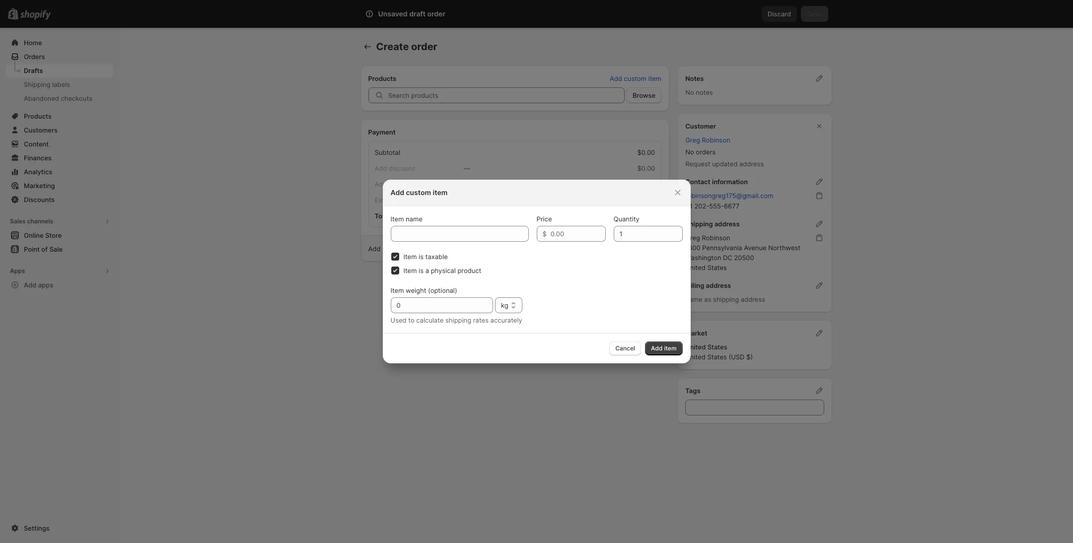 Task type: vqa. For each thing, say whether or not it's contained in the screenshot.
dialog
no



Task type: locate. For each thing, give the bounding box(es) containing it.
robinson inside greg robinson 1600 pennsylvania avenue northwest washington dc 20500 united states
[[702, 234, 730, 242]]

greg
[[686, 136, 700, 144], [686, 234, 700, 242]]

20500
[[734, 254, 754, 262]]

a down total
[[382, 245, 386, 253]]

shipping
[[24, 80, 50, 88], [686, 220, 713, 228]]

no inside the greg robinson no orders request updated address
[[686, 148, 694, 156]]

1 vertical spatial custom
[[406, 188, 431, 197]]

Item weight (optional) number field
[[391, 298, 478, 313]]

item
[[391, 215, 404, 223], [404, 253, 417, 261], [404, 267, 417, 275], [391, 287, 404, 295]]

0 vertical spatial calculate
[[422, 245, 449, 253]]

orders link
[[6, 50, 113, 64]]

greg up the 1600
[[686, 234, 700, 242]]

robinson inside the greg robinson no orders request updated address
[[702, 136, 730, 144]]

drafts link
[[6, 64, 113, 77]]

item up browse button
[[648, 75, 662, 82]]

settings
[[24, 525, 50, 532]]

0 vertical spatial item
[[648, 75, 662, 82]]

billing
[[686, 282, 704, 290]]

custom
[[624, 75, 647, 82], [406, 188, 431, 197]]

item up the item name text box
[[433, 188, 448, 197]]

a
[[382, 245, 386, 253], [425, 267, 429, 275]]

request
[[686, 160, 711, 168]]

1 vertical spatial product
[[458, 267, 481, 275]]

1 horizontal spatial product
[[458, 267, 481, 275]]

0 vertical spatial united
[[686, 264, 706, 272]]

notes
[[696, 88, 713, 96]]

item right cancel
[[664, 345, 677, 352]]

a down item is taxable
[[425, 267, 429, 275]]

address
[[740, 160, 764, 168], [715, 220, 740, 228], [706, 282, 731, 290], [741, 296, 765, 303]]

add custom item dialog
[[0, 180, 1073, 364]]

custom up browse
[[624, 75, 647, 82]]

no left the notes
[[686, 88, 694, 96]]

pennsylvania
[[702, 244, 742, 252]]

shipping for shipping address
[[686, 220, 713, 228]]

1 vertical spatial states
[[708, 343, 728, 351]]

1 horizontal spatial add custom item
[[610, 75, 662, 82]]

202-
[[695, 202, 709, 210]]

discounts
[[24, 196, 55, 204]]

quantity
[[614, 215, 640, 223]]

product down item name
[[388, 245, 412, 253]]

custom inside button
[[624, 75, 647, 82]]

$)
[[747, 353, 753, 361]]

product down and
[[458, 267, 481, 275]]

channels
[[27, 218, 53, 225]]

0 vertical spatial a
[[382, 245, 386, 253]]

to left taxable at the top of the page
[[414, 245, 420, 253]]

2 vertical spatial item
[[664, 345, 677, 352]]

kg
[[501, 301, 508, 309]]

product inside add custom item dialog
[[458, 267, 481, 275]]

tags
[[686, 387, 701, 395]]

orders
[[24, 53, 45, 61]]

custom up name
[[406, 188, 431, 197]]

1 is from the top
[[419, 253, 424, 261]]

0 vertical spatial custom
[[624, 75, 647, 82]]

robinson up pennsylvania
[[702, 234, 730, 242]]

Item name text field
[[391, 226, 529, 242]]

1 vertical spatial greg
[[686, 234, 700, 242]]

1 vertical spatial shipping
[[446, 316, 471, 324]]

greg inside the greg robinson no orders request updated address
[[686, 136, 700, 144]]

states
[[708, 264, 727, 272], [708, 343, 728, 351], [708, 353, 727, 361]]

0 horizontal spatial a
[[382, 245, 386, 253]]

1 horizontal spatial shipping
[[713, 296, 739, 303]]

address right updated
[[740, 160, 764, 168]]

1 states from the top
[[708, 264, 727, 272]]

united
[[686, 264, 706, 272], [686, 343, 706, 351], [686, 353, 706, 361]]

1 united from the top
[[686, 264, 706, 272]]

item for item weight (optional)
[[391, 287, 404, 295]]

2 is from the top
[[419, 267, 424, 275]]

greg down the customer
[[686, 136, 700, 144]]

0 vertical spatial robinson
[[702, 136, 730, 144]]

shipping inside add custom item dialog
[[446, 316, 471, 324]]

view
[[479, 245, 494, 253]]

no up request
[[686, 148, 694, 156]]

1 vertical spatial is
[[419, 267, 424, 275]]

item left taxable at the top of the page
[[404, 253, 417, 261]]

used to calculate shipping rates accurately
[[391, 316, 522, 324]]

shopify image
[[20, 10, 51, 20]]

is down item is taxable
[[419, 267, 424, 275]]

calculate left total
[[422, 245, 449, 253]]

1 horizontal spatial shipping
[[686, 220, 713, 228]]

item up weight
[[404, 267, 417, 275]]

order
[[427, 9, 446, 18], [411, 41, 437, 53]]

1 vertical spatial robinson
[[702, 234, 730, 242]]

0 vertical spatial greg
[[686, 136, 700, 144]]

to
[[414, 245, 420, 253], [408, 316, 415, 324]]

market
[[686, 329, 707, 337]]

order right 'draft'
[[427, 9, 446, 18]]

0 vertical spatial is
[[419, 253, 424, 261]]

2 states from the top
[[708, 343, 728, 351]]

1 — from the top
[[464, 164, 470, 172]]

item left weight
[[391, 287, 404, 295]]

1 vertical spatial no
[[686, 148, 694, 156]]

abandoned checkouts link
[[6, 91, 113, 105]]

calculate inside add custom item dialog
[[416, 316, 444, 324]]

add custom item inside dialog
[[391, 188, 448, 197]]

orders
[[696, 148, 716, 156]]

add item button
[[645, 342, 683, 356]]

0 vertical spatial —
[[464, 164, 470, 172]]

shipping left rates
[[446, 316, 471, 324]]

shipping right as
[[713, 296, 739, 303]]

1 horizontal spatial custom
[[624, 75, 647, 82]]

no notes
[[686, 88, 713, 96]]

name
[[406, 215, 423, 223]]

greg for greg robinson no orders request updated address
[[686, 136, 700, 144]]

is left taxable at the top of the page
[[419, 253, 424, 261]]

1 vertical spatial shipping
[[686, 220, 713, 228]]

0 vertical spatial add custom item
[[610, 75, 662, 82]]

2 vertical spatial states
[[708, 353, 727, 361]]

discard link
[[762, 6, 797, 22]]

address down 6677
[[715, 220, 740, 228]]

1 vertical spatial —
[[464, 180, 470, 188]]

+1
[[686, 202, 693, 210]]

abandoned
[[24, 94, 59, 102]]

1 vertical spatial add custom item
[[391, 188, 448, 197]]

1 greg from the top
[[686, 136, 700, 144]]

0 vertical spatial to
[[414, 245, 420, 253]]

shipping down drafts on the top
[[24, 80, 50, 88]]

taxable
[[425, 253, 448, 261]]

options.
[[524, 245, 548, 253]]

custom inside dialog
[[406, 188, 431, 197]]

united states united states (usd $)
[[686, 343, 753, 361]]

0 vertical spatial shipping
[[713, 296, 739, 303]]

same as shipping address
[[686, 296, 765, 303]]

to right used at the bottom of the page
[[408, 316, 415, 324]]

order right create
[[411, 41, 437, 53]]

2 robinson from the top
[[702, 234, 730, 242]]

(optional)
[[428, 287, 457, 295]]

robinson up orders
[[702, 136, 730, 144]]

0 vertical spatial states
[[708, 264, 727, 272]]

item for item name
[[391, 215, 404, 223]]

1 vertical spatial to
[[408, 316, 415, 324]]

greg inside greg robinson 1600 pennsylvania avenue northwest washington dc 20500 united states
[[686, 234, 700, 242]]

0 horizontal spatial add custom item
[[391, 188, 448, 197]]

states left (usd at the bottom of page
[[708, 353, 727, 361]]

no
[[686, 88, 694, 96], [686, 148, 694, 156]]

1 horizontal spatial a
[[425, 267, 429, 275]]

0 vertical spatial shipping
[[24, 80, 50, 88]]

states down dc on the right top
[[708, 264, 727, 272]]

1 vertical spatial order
[[411, 41, 437, 53]]

payment
[[368, 128, 396, 136]]

dc
[[723, 254, 733, 262]]

0 horizontal spatial product
[[388, 245, 412, 253]]

+1 202-555-6677
[[686, 202, 740, 210]]

$
[[543, 230, 547, 238]]

2 greg from the top
[[686, 234, 700, 242]]

information
[[712, 178, 748, 186]]

1 vertical spatial united
[[686, 343, 706, 351]]

0 vertical spatial no
[[686, 88, 694, 96]]

1 vertical spatial a
[[425, 267, 429, 275]]

create order
[[376, 41, 437, 53]]

apps button
[[6, 264, 113, 278]]

united inside greg robinson 1600 pennsylvania avenue northwest washington dc 20500 united states
[[686, 264, 706, 272]]

is
[[419, 253, 424, 261], [419, 267, 424, 275]]

shipping
[[713, 296, 739, 303], [446, 316, 471, 324]]

0 horizontal spatial shipping
[[24, 80, 50, 88]]

discard
[[768, 10, 791, 18]]

greg robinson link
[[686, 136, 730, 144]]

shipping down "202-"
[[686, 220, 713, 228]]

states down same as shipping address
[[708, 343, 728, 351]]

0 horizontal spatial item
[[433, 188, 448, 197]]

2 no from the top
[[686, 148, 694, 156]]

1 vertical spatial calculate
[[416, 316, 444, 324]]

2 vertical spatial united
[[686, 353, 706, 361]]

calculate
[[422, 245, 449, 253], [416, 316, 444, 324]]

3 united from the top
[[686, 353, 706, 361]]

browse
[[633, 91, 656, 99]]

add custom item up browse
[[610, 75, 662, 82]]

1 robinson from the top
[[702, 136, 730, 144]]

washington
[[686, 254, 721, 262]]

$0.00
[[638, 149, 655, 156], [638, 164, 655, 172], [638, 180, 655, 188], [637, 212, 655, 220]]

add custom item up name
[[391, 188, 448, 197]]

add
[[610, 75, 622, 82], [391, 188, 404, 197], [368, 245, 381, 253], [24, 281, 36, 289], [651, 345, 663, 352]]

cancel
[[616, 345, 635, 352]]

product
[[388, 245, 412, 253], [458, 267, 481, 275]]

and
[[466, 245, 478, 253]]

item right total
[[391, 215, 404, 223]]

add custom item inside button
[[610, 75, 662, 82]]

search
[[409, 10, 430, 18]]

0 horizontal spatial shipping
[[446, 316, 471, 324]]

total
[[451, 245, 464, 253]]

notes
[[686, 75, 704, 82]]

products
[[368, 75, 396, 82]]

calculate down item weight (optional) number field
[[416, 316, 444, 324]]

0 horizontal spatial custom
[[406, 188, 431, 197]]

add apps button
[[6, 278, 113, 292]]



Task type: describe. For each thing, give the bounding box(es) containing it.
home
[[24, 39, 42, 47]]

shipping labels
[[24, 80, 70, 88]]

is for a
[[419, 267, 424, 275]]

0 vertical spatial product
[[388, 245, 412, 253]]

to inside dialog
[[408, 316, 415, 324]]

sales
[[10, 218, 26, 225]]

customer
[[686, 122, 716, 130]]

total
[[375, 212, 390, 220]]

address down "20500"
[[741, 296, 765, 303]]

unsaved draft order
[[378, 9, 446, 18]]

billing address
[[686, 282, 731, 290]]

address up same as shipping address
[[706, 282, 731, 290]]

item for item is taxable
[[404, 253, 417, 261]]

updated
[[712, 160, 738, 168]]

Quantity number field
[[614, 226, 668, 242]]

shipping for shipping labels
[[24, 80, 50, 88]]

2 horizontal spatial item
[[664, 345, 677, 352]]

search button
[[393, 6, 681, 22]]

draft
[[409, 9, 426, 18]]

1 no from the top
[[686, 88, 694, 96]]

robinsongreg175@gmail.com
[[686, 192, 774, 200]]

as
[[704, 296, 711, 303]]

sales channels button
[[6, 215, 113, 228]]

greg robinson no orders request updated address
[[686, 136, 764, 168]]

same
[[686, 296, 703, 303]]

item is a physical product
[[404, 267, 481, 275]]

shipping address
[[686, 220, 740, 228]]

(usd
[[729, 353, 745, 361]]

2 — from the top
[[464, 180, 470, 188]]

robinson for pennsylvania
[[702, 234, 730, 242]]

greg for greg robinson 1600 pennsylvania avenue northwest washington dc 20500 united states
[[686, 234, 700, 242]]

add item
[[651, 345, 677, 352]]

1600
[[686, 244, 701, 252]]

item is taxable
[[404, 253, 448, 261]]

robinsongreg175@gmail.com button
[[680, 189, 780, 203]]

shipping labels link
[[6, 77, 113, 91]]

item for item is a physical product
[[404, 267, 417, 275]]

discounts link
[[6, 193, 113, 207]]

0 vertical spatial order
[[427, 9, 446, 18]]

Price text field
[[551, 226, 606, 242]]

555-
[[709, 202, 724, 210]]

price
[[537, 215, 552, 223]]

item weight (optional)
[[391, 287, 457, 295]]

is for taxable
[[419, 253, 424, 261]]

item name
[[391, 215, 423, 223]]

greg robinson 1600 pennsylvania avenue northwest washington dc 20500 united states
[[686, 234, 801, 272]]

accurately
[[491, 316, 522, 324]]

rates
[[473, 316, 489, 324]]

unsaved
[[378, 9, 408, 18]]

subtotal
[[375, 149, 400, 156]]

home link
[[6, 36, 113, 50]]

1 vertical spatial item
[[433, 188, 448, 197]]

settings link
[[6, 522, 113, 535]]

6677
[[724, 202, 740, 210]]

apps
[[10, 267, 25, 275]]

used
[[391, 316, 407, 324]]

robinson for orders
[[702, 136, 730, 144]]

checkouts
[[61, 94, 92, 102]]

cancel button
[[610, 342, 641, 356]]

1 horizontal spatial item
[[648, 75, 662, 82]]

browse button
[[627, 87, 662, 103]]

2 united from the top
[[686, 343, 706, 351]]

3 states from the top
[[708, 353, 727, 361]]

drafts
[[24, 67, 43, 75]]

avenue
[[744, 244, 767, 252]]

contact
[[686, 178, 711, 186]]

weight
[[406, 287, 426, 295]]

northwest
[[768, 244, 801, 252]]

apps
[[38, 281, 53, 289]]

address inside the greg robinson no orders request updated address
[[740, 160, 764, 168]]

payment
[[495, 245, 522, 253]]

a inside add custom item dialog
[[425, 267, 429, 275]]

add a product to calculate total and view payment options.
[[368, 245, 548, 253]]

states inside greg robinson 1600 pennsylvania avenue northwest washington dc 20500 united states
[[708, 264, 727, 272]]

create
[[376, 41, 409, 53]]

sales channels
[[10, 218, 53, 225]]

abandoned checkouts
[[24, 94, 92, 102]]

add apps
[[24, 281, 53, 289]]

physical
[[431, 267, 456, 275]]

labels
[[52, 80, 70, 88]]

contact information
[[686, 178, 748, 186]]



